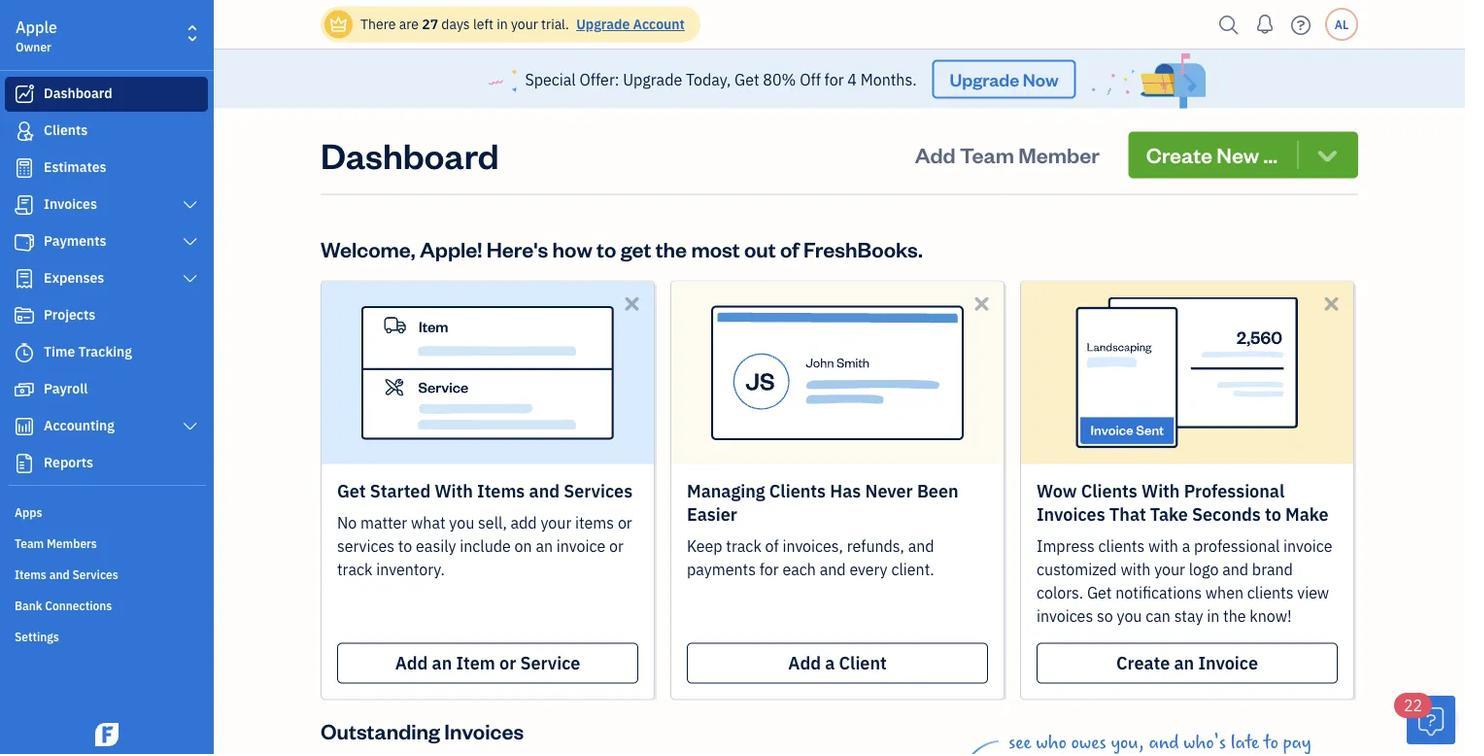 Task type: describe. For each thing, give the bounding box(es) containing it.
add team member button
[[898, 132, 1118, 179]]

and down invoices,
[[820, 559, 846, 579]]

client
[[839, 652, 887, 675]]

dashboard image
[[13, 85, 36, 104]]

0 horizontal spatial clients
[[1099, 536, 1145, 556]]

add for add team member
[[915, 141, 956, 169]]

account
[[633, 15, 685, 33]]

managing
[[687, 480, 765, 503]]

dismiss image for managing clients has never been easier
[[971, 292, 993, 315]]

started
[[370, 480, 431, 503]]

add for add a client
[[789, 652, 821, 675]]

late
[[1231, 733, 1260, 754]]

an for and
[[432, 652, 452, 675]]

0 vertical spatial the
[[656, 235, 687, 263]]

invoices inside wow clients with professional invoices that take seconds to make impress clients with a professional invoice customized with your logo and brand colors. get notifications when clients view invoices so you can stay in the know!
[[1037, 503, 1106, 526]]

get inside get started with items and services no matter what you sell, add your items or services to easily include on an invoice or track inventory.
[[337, 480, 366, 503]]

outstanding
[[321, 718, 440, 745]]

out
[[744, 235, 776, 263]]

matter
[[361, 512, 407, 533]]

item
[[456, 652, 495, 675]]

take
[[1151, 503, 1189, 526]]

can
[[1146, 606, 1171, 626]]

time tracking
[[44, 343, 132, 361]]

22
[[1404, 695, 1423, 716]]

payment image
[[13, 232, 36, 252]]

expense image
[[13, 269, 36, 289]]

create new …
[[1147, 141, 1278, 169]]

every
[[850, 559, 888, 579]]

0 vertical spatial of
[[780, 235, 800, 263]]

your inside wow clients with professional invoices that take seconds to make impress clients with a professional invoice customized with your logo and brand colors. get notifications when clients view invoices so you can stay in the know!
[[1155, 559, 1186, 579]]

how
[[553, 235, 593, 263]]

projects link
[[5, 298, 208, 333]]

what
[[411, 512, 446, 533]]

that
[[1110, 503, 1147, 526]]

there are 27 days left in your trial. upgrade account
[[361, 15, 685, 33]]

months.
[[861, 69, 917, 89]]

expenses link
[[5, 261, 208, 296]]

add a client link
[[687, 643, 988, 684]]

payments link
[[5, 225, 208, 260]]

professional
[[1184, 480, 1285, 503]]

upgrade left now
[[950, 67, 1020, 90]]

upgrade right trial. in the top of the page
[[577, 15, 630, 33]]

track inside get started with items and services no matter what you sell, add your items or services to easily include on an invoice or track inventory.
[[337, 559, 373, 579]]

when
[[1206, 582, 1244, 603]]

add
[[511, 512, 537, 533]]

items inside get started with items and services no matter what you sell, add your items or services to easily include on an invoice or track inventory.
[[477, 480, 525, 503]]

with for started
[[435, 480, 473, 503]]

apple owner
[[16, 17, 57, 54]]

clients for managing
[[770, 480, 826, 503]]

time
[[44, 343, 75, 361]]

stay
[[1175, 606, 1204, 626]]

freshbooks.
[[804, 235, 923, 263]]

chevron large down image for invoices
[[181, 197, 199, 213]]

22 button
[[1395, 693, 1456, 745]]

and inside main element
[[49, 567, 70, 582]]

add team member
[[915, 141, 1100, 169]]

0 vertical spatial with
[[1149, 536, 1179, 556]]

has
[[830, 480, 861, 503]]

a inside wow clients with professional invoices that take seconds to make impress clients with a professional invoice customized with your logo and brand colors. get notifications when clients view invoices so you can stay in the know!
[[1183, 536, 1191, 556]]

wow clients with professional invoices that take seconds to make impress clients with a professional invoice customized with your logo and brand colors. get notifications when clients view invoices so you can stay in the know!
[[1037, 480, 1333, 626]]

invoices link
[[5, 188, 208, 223]]

chevrondown image
[[1314, 142, 1341, 169]]

days
[[442, 15, 470, 33]]

professional
[[1195, 536, 1280, 556]]

team inside main element
[[15, 536, 44, 551]]

crown image
[[329, 14, 349, 35]]

projects
[[44, 306, 95, 324]]

inventory.
[[376, 559, 445, 579]]

chart image
[[13, 417, 36, 436]]

payments
[[44, 232, 106, 250]]

most
[[691, 235, 740, 263]]

clients for wow
[[1081, 480, 1138, 503]]

apple
[[16, 17, 57, 37]]

payroll link
[[5, 372, 208, 407]]

estimates
[[44, 158, 106, 176]]

impress
[[1037, 536, 1095, 556]]

of inside managing clients has never been easier keep track of invoices, refunds, and payments for each and every client.
[[765, 536, 779, 556]]

see
[[1009, 733, 1032, 754]]

expenses
[[44, 269, 104, 287]]

offer:
[[580, 69, 620, 89]]

for inside managing clients has never been easier keep track of invoices, refunds, and payments for each and every client.
[[760, 559, 779, 579]]

0 vertical spatial get
[[735, 69, 760, 89]]

team members
[[15, 536, 97, 551]]

clients inside main element
[[44, 121, 88, 139]]

you inside wow clients with professional invoices that take seconds to make impress clients with a professional invoice customized with your logo and brand colors. get notifications when clients view invoices so you can stay in the know!
[[1117, 606, 1142, 626]]

special
[[525, 69, 576, 89]]

0 vertical spatial in
[[497, 15, 508, 33]]

invoice inside get started with items and services no matter what you sell, add your items or services to easily include on an invoice or track inventory.
[[557, 536, 606, 556]]

members
[[47, 536, 97, 551]]

add an item or service
[[395, 652, 581, 675]]

brand
[[1253, 559, 1294, 579]]

are
[[399, 15, 419, 33]]

1 vertical spatial with
[[1121, 559, 1151, 579]]

service
[[520, 652, 581, 675]]

sell,
[[478, 512, 507, 533]]

1 horizontal spatial clients
[[1248, 582, 1294, 603]]

you,
[[1111, 733, 1145, 754]]

estimate image
[[13, 158, 36, 178]]

new
[[1217, 141, 1260, 169]]

settings
[[15, 629, 59, 644]]

client.
[[892, 559, 935, 579]]

team members link
[[5, 528, 208, 557]]

settings link
[[5, 621, 208, 650]]

member
[[1019, 141, 1100, 169]]

the inside wow clients with professional invoices that take seconds to make impress clients with a professional invoice customized with your logo and brand colors. get notifications when clients view invoices so you can stay in the know!
[[1224, 606, 1247, 626]]

apps
[[15, 504, 42, 520]]

upgrade now link
[[933, 60, 1077, 99]]

chevron large down image for payments
[[181, 234, 199, 250]]

2 vertical spatial invoices
[[445, 718, 524, 745]]

easily
[[416, 536, 456, 556]]

tracking
[[78, 343, 132, 361]]

add for add an item or service
[[395, 652, 428, 675]]

notifications
[[1116, 582, 1202, 603]]

who
[[1036, 733, 1067, 754]]

left
[[473, 15, 494, 33]]

…
[[1264, 141, 1278, 169]]

off
[[800, 69, 821, 89]]

dashboard link
[[5, 77, 208, 112]]

create for create an invoice
[[1117, 652, 1170, 675]]

27
[[422, 15, 438, 33]]

al
[[1335, 17, 1349, 32]]

in inside wow clients with professional invoices that take seconds to make impress clients with a professional invoice customized with your logo and brand colors. get notifications when clients view invoices so you can stay in the know!
[[1207, 606, 1220, 626]]

create for create new …
[[1147, 141, 1213, 169]]

to left the pay
[[1264, 733, 1279, 754]]

2 vertical spatial or
[[500, 652, 516, 675]]

bank
[[15, 598, 42, 613]]

add an item or service link
[[337, 643, 639, 684]]



Task type: locate. For each thing, give the bounding box(es) containing it.
invoice
[[1199, 652, 1259, 675]]

get up no
[[337, 480, 366, 503]]

clients up know!
[[1248, 582, 1294, 603]]

invoices down add an item or service link
[[445, 718, 524, 745]]

a
[[1183, 536, 1191, 556], [825, 652, 835, 675]]

with up what
[[435, 480, 473, 503]]

0 vertical spatial clients
[[1099, 536, 1145, 556]]

dashboard inside main element
[[44, 84, 112, 102]]

chevron large down image up the 'reports' link
[[181, 419, 199, 434]]

dismiss image for wow clients with professional invoices that take seconds to make
[[1321, 292, 1343, 315]]

you right so
[[1117, 606, 1142, 626]]

project image
[[13, 306, 36, 326]]

track down services
[[337, 559, 373, 579]]

with up notifications
[[1121, 559, 1151, 579]]

freshbooks image
[[91, 723, 122, 746]]

1 horizontal spatial a
[[1183, 536, 1191, 556]]

0 horizontal spatial invoices
[[44, 195, 97, 213]]

create new … button
[[1129, 132, 1359, 179]]

1 vertical spatial chevron large down image
[[181, 271, 199, 287]]

go to help image
[[1286, 10, 1317, 39]]

resource center badge image
[[1407, 696, 1456, 745]]

1 horizontal spatial an
[[536, 536, 553, 556]]

0 vertical spatial dashboard
[[44, 84, 112, 102]]

a inside add a client link
[[825, 652, 835, 675]]

1 with from the left
[[435, 480, 473, 503]]

chevron large down image down the invoices link
[[181, 234, 199, 250]]

chevron large down image
[[181, 234, 199, 250], [181, 271, 199, 287]]

dashboard
[[44, 84, 112, 102], [321, 132, 499, 178]]

1 horizontal spatial clients
[[770, 480, 826, 503]]

add left item
[[395, 652, 428, 675]]

clients inside wow clients with professional invoices that take seconds to make impress clients with a professional invoice customized with your logo and brand colors. get notifications when clients view invoices so you can stay in the know!
[[1081, 480, 1138, 503]]

chevron large down image inside accounting link
[[181, 419, 199, 434]]

0 horizontal spatial the
[[656, 235, 687, 263]]

estimates link
[[5, 151, 208, 186]]

1 horizontal spatial dashboard
[[321, 132, 499, 178]]

client image
[[13, 121, 36, 141]]

0 horizontal spatial a
[[825, 652, 835, 675]]

2 horizontal spatial clients
[[1081, 480, 1138, 503]]

0 vertical spatial chevron large down image
[[181, 197, 199, 213]]

2 chevron large down image from the top
[[181, 271, 199, 287]]

0 horizontal spatial in
[[497, 15, 508, 33]]

search image
[[1214, 10, 1245, 39]]

0 vertical spatial your
[[511, 15, 538, 33]]

0 horizontal spatial for
[[760, 559, 779, 579]]

in right left
[[497, 15, 508, 33]]

trial.
[[541, 15, 569, 33]]

owner
[[16, 39, 51, 54]]

connections
[[45, 598, 112, 613]]

make
[[1286, 503, 1329, 526]]

you
[[449, 512, 475, 533], [1117, 606, 1142, 626]]

1 vertical spatial get
[[337, 480, 366, 503]]

been
[[917, 480, 959, 503]]

services inside main element
[[72, 567, 118, 582]]

create
[[1147, 141, 1213, 169], [1117, 652, 1170, 675]]

0 horizontal spatial services
[[72, 567, 118, 582]]

now
[[1023, 67, 1059, 90]]

1 horizontal spatial track
[[726, 536, 762, 556]]

time tracking link
[[5, 335, 208, 370]]

and down team members
[[49, 567, 70, 582]]

add a client
[[789, 652, 887, 675]]

1 horizontal spatial services
[[564, 480, 633, 503]]

or right items
[[618, 512, 632, 533]]

2 dismiss image from the left
[[971, 292, 993, 315]]

invoices inside main element
[[44, 195, 97, 213]]

0 vertical spatial team
[[960, 141, 1015, 169]]

items up sell, at the left
[[477, 480, 525, 503]]

the
[[656, 235, 687, 263], [1224, 606, 1247, 626]]

welcome,
[[321, 235, 416, 263]]

0 vertical spatial a
[[1183, 536, 1191, 556]]

to inside wow clients with professional invoices that take seconds to make impress clients with a professional invoice customized with your logo and brand colors. get notifications when clients view invoices so you can stay in the know!
[[1265, 503, 1282, 526]]

1 vertical spatial track
[[337, 559, 373, 579]]

easier
[[687, 503, 738, 526]]

chevron large down image for expenses
[[181, 271, 199, 287]]

an left item
[[432, 652, 452, 675]]

1 vertical spatial you
[[1117, 606, 1142, 626]]

0 horizontal spatial team
[[15, 536, 44, 551]]

1 vertical spatial a
[[825, 652, 835, 675]]

invoice down items
[[557, 536, 606, 556]]

0 horizontal spatial dismiss image
[[621, 292, 643, 315]]

of right out
[[780, 235, 800, 263]]

so
[[1097, 606, 1114, 626]]

the down when
[[1224, 606, 1247, 626]]

and up add
[[529, 480, 560, 503]]

0 vertical spatial you
[[449, 512, 475, 533]]

upgrade right offer:
[[623, 69, 683, 89]]

0 vertical spatial invoices
[[44, 195, 97, 213]]

items up bank
[[15, 567, 47, 582]]

1 horizontal spatial your
[[541, 512, 572, 533]]

with for clients
[[1142, 480, 1180, 503]]

get started with items and services no matter what you sell, add your items or services to easily include on an invoice or track inventory.
[[337, 480, 633, 579]]

pay
[[1283, 733, 1312, 754]]

a left client on the right bottom
[[825, 652, 835, 675]]

get left 80% on the top
[[735, 69, 760, 89]]

upgrade account link
[[573, 15, 685, 33]]

chevron large down image down estimates link
[[181, 197, 199, 213]]

invoice image
[[13, 195, 36, 215]]

with inside wow clients with professional invoices that take seconds to make impress clients with a professional invoice customized with your logo and brand colors. get notifications when clients view invoices so you can stay in the know!
[[1142, 480, 1180, 503]]

add down months.
[[915, 141, 956, 169]]

1 vertical spatial in
[[1207, 606, 1220, 626]]

2 horizontal spatial your
[[1155, 559, 1186, 579]]

items
[[477, 480, 525, 503], [15, 567, 47, 582]]

view
[[1298, 582, 1330, 603]]

invoice down make
[[1284, 536, 1333, 556]]

2 vertical spatial get
[[1088, 582, 1112, 603]]

include
[[460, 536, 511, 556]]

team down 'apps'
[[15, 536, 44, 551]]

1 horizontal spatial you
[[1117, 606, 1142, 626]]

items and services link
[[5, 559, 208, 588]]

invoices up payments
[[44, 195, 97, 213]]

0 vertical spatial track
[[726, 536, 762, 556]]

money image
[[13, 380, 36, 399]]

1 horizontal spatial dismiss image
[[971, 292, 993, 315]]

track inside managing clients has never been easier keep track of invoices, refunds, and payments for each and every client.
[[726, 536, 762, 556]]

2 chevron large down image from the top
[[181, 419, 199, 434]]

clients left has
[[770, 480, 826, 503]]

0 horizontal spatial invoice
[[557, 536, 606, 556]]

who's
[[1184, 733, 1227, 754]]

0 horizontal spatial of
[[765, 536, 779, 556]]

al button
[[1326, 8, 1359, 41]]

team inside button
[[960, 141, 1015, 169]]

customized
[[1037, 559, 1117, 579]]

1 vertical spatial or
[[609, 536, 624, 556]]

create down can
[[1117, 652, 1170, 675]]

0 vertical spatial create
[[1147, 141, 1213, 169]]

chevron large down image for accounting
[[181, 419, 199, 434]]

with up take
[[1142, 480, 1180, 503]]

0 vertical spatial services
[[564, 480, 633, 503]]

1 dismiss image from the left
[[621, 292, 643, 315]]

0 vertical spatial or
[[618, 512, 632, 533]]

1 horizontal spatial team
[[960, 141, 1015, 169]]

your right add
[[541, 512, 572, 533]]

2 horizontal spatial dismiss image
[[1321, 292, 1343, 315]]

to inside get started with items and services no matter what you sell, add your items or services to easily include on an invoice or track inventory.
[[398, 536, 412, 556]]

track
[[726, 536, 762, 556], [337, 559, 373, 579]]

accounting
[[44, 416, 115, 434]]

1 horizontal spatial add
[[789, 652, 821, 675]]

timer image
[[13, 343, 36, 363]]

0 horizontal spatial items
[[15, 567, 47, 582]]

in right stay
[[1207, 606, 1220, 626]]

for left 4
[[825, 69, 844, 89]]

1 vertical spatial invoices
[[1037, 503, 1106, 526]]

add left client on the right bottom
[[789, 652, 821, 675]]

and down professional
[[1223, 559, 1249, 579]]

clients up 'that'
[[1081, 480, 1138, 503]]

seconds
[[1193, 503, 1261, 526]]

an left the invoice
[[1175, 652, 1195, 675]]

0 vertical spatial chevron large down image
[[181, 234, 199, 250]]

with inside get started with items and services no matter what you sell, add your items or services to easily include on an invoice or track inventory.
[[435, 480, 473, 503]]

never
[[865, 480, 913, 503]]

1 horizontal spatial for
[[825, 69, 844, 89]]

team left the member
[[960, 141, 1015, 169]]

an for invoices
[[1175, 652, 1195, 675]]

0 horizontal spatial clients
[[44, 121, 88, 139]]

add
[[915, 141, 956, 169], [395, 652, 428, 675], [789, 652, 821, 675]]

0 horizontal spatial you
[[449, 512, 475, 533]]

1 horizontal spatial of
[[780, 235, 800, 263]]

payments
[[687, 559, 756, 579]]

you left sell, at the left
[[449, 512, 475, 533]]

invoices
[[44, 195, 97, 213], [1037, 503, 1106, 526], [445, 718, 524, 745]]

and inside get started with items and services no matter what you sell, add your items or services to easily include on an invoice or track inventory.
[[529, 480, 560, 503]]

your inside get started with items and services no matter what you sell, add your items or services to easily include on an invoice or track inventory.
[[541, 512, 572, 533]]

an right on
[[536, 536, 553, 556]]

1 horizontal spatial get
[[735, 69, 760, 89]]

0 horizontal spatial track
[[337, 559, 373, 579]]

owes
[[1072, 733, 1107, 754]]

1 horizontal spatial in
[[1207, 606, 1220, 626]]

0 horizontal spatial with
[[435, 480, 473, 503]]

0 vertical spatial for
[[825, 69, 844, 89]]

to up inventory.
[[398, 536, 412, 556]]

invoice
[[557, 536, 606, 556], [1284, 536, 1333, 556]]

1 vertical spatial clients
[[1248, 582, 1294, 603]]

1 vertical spatial services
[[72, 567, 118, 582]]

main element
[[0, 0, 262, 754]]

1 horizontal spatial invoices
[[445, 718, 524, 745]]

2 horizontal spatial an
[[1175, 652, 1195, 675]]

chevron large down image inside payments 'link'
[[181, 234, 199, 250]]

reports
[[44, 453, 93, 471]]

welcome, apple! here's how to get the most out of freshbooks.
[[321, 235, 923, 263]]

0 horizontal spatial get
[[337, 480, 366, 503]]

invoice inside wow clients with professional invoices that take seconds to make impress clients with a professional invoice customized with your logo and brand colors. get notifications when clients view invoices so you can stay in the know!
[[1284, 536, 1333, 556]]

chevron large down image inside the invoices link
[[181, 197, 199, 213]]

1 vertical spatial of
[[765, 536, 779, 556]]

notifications image
[[1250, 5, 1281, 44]]

2 horizontal spatial add
[[915, 141, 956, 169]]

with
[[435, 480, 473, 503], [1142, 480, 1180, 503]]

or
[[618, 512, 632, 533], [609, 536, 624, 556], [500, 652, 516, 675]]

1 horizontal spatial the
[[1224, 606, 1247, 626]]

for left each
[[760, 559, 779, 579]]

1 chevron large down image from the top
[[181, 197, 199, 213]]

1 chevron large down image from the top
[[181, 234, 199, 250]]

items and services
[[15, 567, 118, 582]]

and inside wow clients with professional invoices that take seconds to make impress clients with a professional invoice customized with your logo and brand colors. get notifications when clients view invoices so you can stay in the know!
[[1223, 559, 1249, 579]]

the right get
[[656, 235, 687, 263]]

you inside get started with items and services no matter what you sell, add your items or services to easily include on an invoice or track inventory.
[[449, 512, 475, 533]]

0 vertical spatial items
[[477, 480, 525, 503]]

managing clients has never been easier keep track of invoices, refunds, and payments for each and every client.
[[687, 480, 959, 579]]

to left get
[[597, 235, 617, 263]]

items inside main element
[[15, 567, 47, 582]]

services
[[564, 480, 633, 503], [72, 567, 118, 582]]

of left invoices,
[[765, 536, 779, 556]]

create left "new"
[[1147, 141, 1213, 169]]

clients
[[1099, 536, 1145, 556], [1248, 582, 1294, 603]]

accounting link
[[5, 409, 208, 444]]

1 invoice from the left
[[557, 536, 606, 556]]

create an invoice link
[[1037, 643, 1338, 684]]

or down items
[[609, 536, 624, 556]]

of
[[780, 235, 800, 263], [765, 536, 779, 556]]

2 horizontal spatial invoices
[[1037, 503, 1106, 526]]

clients down 'that'
[[1099, 536, 1145, 556]]

1 vertical spatial your
[[541, 512, 572, 533]]

1 horizontal spatial with
[[1142, 480, 1180, 503]]

with down take
[[1149, 536, 1179, 556]]

chevron large down image up projects 'link'
[[181, 271, 199, 287]]

apps link
[[5, 497, 208, 526]]

payroll
[[44, 380, 88, 398]]

report image
[[13, 454, 36, 473]]

and right the you,
[[1149, 733, 1179, 754]]

no
[[337, 512, 357, 533]]

get
[[621, 235, 652, 263]]

80%
[[763, 69, 796, 89]]

team
[[960, 141, 1015, 169], [15, 536, 44, 551]]

dismiss image for get started with items and services
[[621, 292, 643, 315]]

an
[[536, 536, 553, 556], [432, 652, 452, 675], [1175, 652, 1195, 675]]

get up so
[[1088, 582, 1112, 603]]

to
[[597, 235, 617, 263], [1265, 503, 1282, 526], [398, 536, 412, 556], [1264, 733, 1279, 754]]

special offer: upgrade today, get 80% off for 4 months.
[[525, 69, 917, 89]]

0 horizontal spatial add
[[395, 652, 428, 675]]

1 horizontal spatial items
[[477, 480, 525, 503]]

0 horizontal spatial dashboard
[[44, 84, 112, 102]]

a up the logo
[[1183, 536, 1191, 556]]

bank connections link
[[5, 590, 208, 619]]

1 horizontal spatial invoice
[[1284, 536, 1333, 556]]

services up bank connections link
[[72, 567, 118, 582]]

1 vertical spatial create
[[1117, 652, 1170, 675]]

clients up the estimates on the top of page
[[44, 121, 88, 139]]

add inside button
[[915, 141, 956, 169]]

each
[[783, 559, 816, 579]]

an inside get started with items and services no matter what you sell, add your items or services to easily include on an invoice or track inventory.
[[536, 536, 553, 556]]

your up notifications
[[1155, 559, 1186, 579]]

here's
[[487, 235, 548, 263]]

0 horizontal spatial your
[[511, 15, 538, 33]]

1 vertical spatial items
[[15, 567, 47, 582]]

logo
[[1189, 559, 1219, 579]]

2 with from the left
[[1142, 480, 1180, 503]]

chevron large down image
[[181, 197, 199, 213], [181, 419, 199, 434]]

1 vertical spatial team
[[15, 536, 44, 551]]

services up items
[[564, 480, 633, 503]]

clients inside managing clients has never been easier keep track of invoices, refunds, and payments for each and every client.
[[770, 480, 826, 503]]

see who owes you, and who's late to pay
[[1009, 733, 1312, 754]]

2 invoice from the left
[[1284, 536, 1333, 556]]

track up payments
[[726, 536, 762, 556]]

1 vertical spatial dashboard
[[321, 132, 499, 178]]

1 vertical spatial chevron large down image
[[181, 419, 199, 434]]

and up client.
[[908, 536, 935, 556]]

clients
[[44, 121, 88, 139], [770, 480, 826, 503], [1081, 480, 1138, 503]]

invoices down wow
[[1037, 503, 1106, 526]]

get inside wow clients with professional invoices that take seconds to make impress clients with a professional invoice customized with your logo and brand colors. get notifications when clients view invoices so you can stay in the know!
[[1088, 582, 1112, 603]]

there
[[361, 15, 396, 33]]

2 horizontal spatial get
[[1088, 582, 1112, 603]]

0 horizontal spatial an
[[432, 652, 452, 675]]

your left trial. in the top of the page
[[511, 15, 538, 33]]

to left make
[[1265, 503, 1282, 526]]

or right item
[[500, 652, 516, 675]]

1 vertical spatial the
[[1224, 606, 1247, 626]]

reports link
[[5, 446, 208, 481]]

3 dismiss image from the left
[[1321, 292, 1343, 315]]

dismiss image
[[621, 292, 643, 315], [971, 292, 993, 315], [1321, 292, 1343, 315]]

1 vertical spatial for
[[760, 559, 779, 579]]

2 vertical spatial your
[[1155, 559, 1186, 579]]

services inside get started with items and services no matter what you sell, add your items or services to easily include on an invoice or track inventory.
[[564, 480, 633, 503]]

outstanding invoices
[[321, 718, 524, 745]]

create inside dropdown button
[[1147, 141, 1213, 169]]



Task type: vqa. For each thing, say whether or not it's contained in the screenshot.
the bottommost Team
yes



